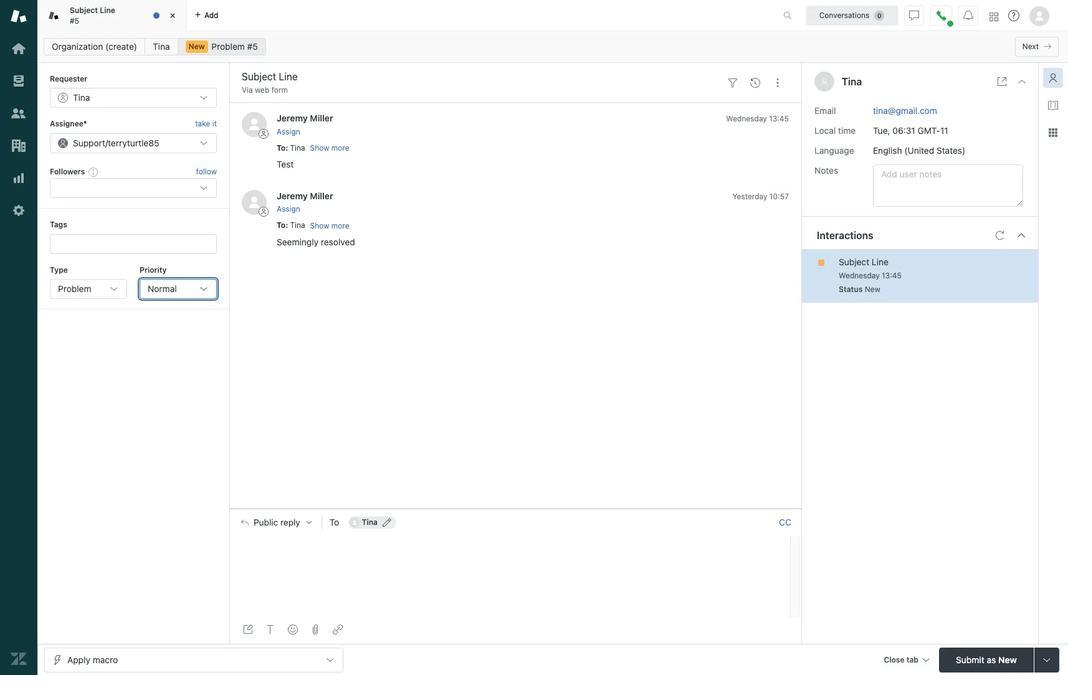 Task type: vqa. For each thing, say whether or not it's contained in the screenshot.
the "Dashboard" on the top left of the page
no



Task type: locate. For each thing, give the bounding box(es) containing it.
add attachment image
[[310, 625, 320, 635]]

wednesday up status
[[839, 271, 880, 280]]

more inside to : tina show more seemingly resolved
[[331, 221, 349, 230]]

via
[[242, 85, 253, 95]]

subject
[[70, 6, 98, 15], [839, 256, 870, 267]]

tina inside secondary element
[[153, 41, 170, 52]]

1 vertical spatial more
[[331, 221, 349, 230]]

2 jeremy miller link from the top
[[277, 191, 333, 201]]

user image
[[821, 78, 828, 85], [822, 79, 827, 85]]

0 vertical spatial problem
[[211, 41, 245, 52]]

: inside to : tina show more test
[[286, 143, 288, 153]]

1 show more button from the top
[[310, 143, 349, 154]]

1 avatar image from the top
[[242, 112, 267, 137]]

events image
[[750, 78, 760, 88]]

jeremy miller assign for seemingly
[[277, 191, 333, 214]]

0 vertical spatial show more button
[[310, 143, 349, 154]]

tab
[[37, 0, 187, 31]]

jeremy miller assign up to : tina show more test
[[277, 113, 333, 136]]

add link (cmd k) image
[[333, 625, 343, 635]]

#5 up via
[[247, 41, 258, 52]]

wednesday 13:45 text field up status
[[839, 271, 902, 280]]

0 vertical spatial miller
[[310, 113, 333, 124]]

1 vertical spatial new
[[865, 285, 880, 294]]

11
[[940, 125, 948, 136]]

miller up to : tina show more seemingly resolved
[[310, 191, 333, 201]]

line up organization (create)
[[100, 6, 115, 15]]

1 vertical spatial 13:45
[[882, 271, 902, 280]]

0 horizontal spatial problem
[[58, 284, 91, 294]]

problem inside popup button
[[58, 284, 91, 294]]

next button
[[1015, 37, 1059, 57]]

to for to : tina show more seemingly resolved
[[277, 221, 286, 230]]

knowledge image
[[1048, 100, 1058, 110]]

#5 up organization
[[70, 16, 79, 25]]

Wednesday 13:45 text field
[[726, 114, 789, 124], [839, 271, 902, 280]]

0 horizontal spatial wednesday 13:45 text field
[[726, 114, 789, 124]]

1 vertical spatial assign
[[277, 205, 300, 214]]

1 more from the top
[[331, 143, 349, 153]]

Yesterday 10:57 text field
[[733, 192, 789, 201]]

1 vertical spatial problem
[[58, 284, 91, 294]]

to up seemingly
[[277, 221, 286, 230]]

2 assign from the top
[[277, 205, 300, 214]]

wednesday down events image at right top
[[726, 114, 767, 124]]

problem button
[[50, 279, 127, 299]]

0 vertical spatial jeremy miller link
[[277, 113, 333, 124]]

avatar image for seemingly resolved
[[242, 190, 267, 215]]

miller for test
[[310, 113, 333, 124]]

line down interactions
[[872, 256, 889, 267]]

jeremy miller assign
[[277, 113, 333, 136], [277, 191, 333, 214]]

1 vertical spatial to
[[277, 221, 286, 230]]

1 vertical spatial show
[[310, 221, 329, 230]]

subject line wednesday 13:45 status new
[[839, 256, 902, 294]]

follow button
[[196, 166, 217, 178]]

1 show from the top
[[310, 143, 329, 153]]

customer context image
[[1048, 73, 1058, 83]]

subject up status
[[839, 256, 870, 267]]

jeremy miller link
[[277, 113, 333, 124], [277, 191, 333, 201]]

tina down close image
[[153, 41, 170, 52]]

show inside to : tina show more test
[[310, 143, 329, 153]]

2 : from the top
[[286, 221, 288, 230]]

1 vertical spatial wednesday 13:45 text field
[[839, 271, 902, 280]]

0 vertical spatial wednesday
[[726, 114, 767, 124]]

line
[[100, 6, 115, 15], [872, 256, 889, 267]]

subject inside the subject line #5
[[70, 6, 98, 15]]

requester
[[50, 74, 87, 84]]

yesterday
[[733, 192, 768, 201]]

conversations
[[819, 10, 870, 20]]

1 vertical spatial jeremy miller assign
[[277, 191, 333, 214]]

(create)
[[105, 41, 137, 52]]

subject up organization
[[70, 6, 98, 15]]

1 horizontal spatial wednesday
[[839, 271, 880, 280]]

miller for seemingly
[[310, 191, 333, 201]]

0 vertical spatial line
[[100, 6, 115, 15]]

notes
[[815, 165, 838, 175]]

conversations button
[[806, 5, 898, 25]]

tina@gmail.com image
[[349, 518, 359, 528]]

1 vertical spatial line
[[872, 256, 889, 267]]

web
[[255, 85, 269, 95]]

wednesday
[[726, 114, 767, 124], [839, 271, 880, 280]]

follow
[[196, 167, 217, 176]]

yesterday 10:57
[[733, 192, 789, 201]]

jeremy miller link down test
[[277, 191, 333, 201]]

1 horizontal spatial problem
[[211, 41, 245, 52]]

wednesday 13:45 text field down events image at right top
[[726, 114, 789, 124]]

0 horizontal spatial 13:45
[[769, 114, 789, 124]]

13:45
[[769, 114, 789, 124], [882, 271, 902, 280]]

: for test
[[286, 143, 288, 153]]

2 show from the top
[[310, 221, 329, 230]]

assign button for test
[[277, 126, 300, 138]]

normal button
[[140, 279, 217, 299]]

to inside to : tina show more seemingly resolved
[[277, 221, 286, 230]]

apply macro
[[67, 655, 118, 665]]

2 show more button from the top
[[310, 220, 349, 232]]

0 vertical spatial assign
[[277, 127, 300, 136]]

to for to
[[330, 517, 339, 528]]

line for subject line wednesday 13:45 status new
[[872, 256, 889, 267]]

: for seemingly resolved
[[286, 221, 288, 230]]

assign button
[[277, 126, 300, 138], [277, 204, 300, 215]]

admin image
[[11, 203, 27, 219]]

1 assign button from the top
[[277, 126, 300, 138]]

:
[[286, 143, 288, 153], [286, 221, 288, 230]]

1 horizontal spatial wednesday 13:45 text field
[[839, 271, 902, 280]]

button displays agent's chat status as invisible. image
[[909, 10, 919, 20]]

1 horizontal spatial line
[[872, 256, 889, 267]]

problem
[[211, 41, 245, 52], [58, 284, 91, 294]]

subject inside subject line wednesday 13:45 status new
[[839, 256, 870, 267]]

to up test
[[277, 143, 286, 153]]

tab
[[907, 655, 919, 665]]

show
[[310, 143, 329, 153], [310, 221, 329, 230]]

avatar image
[[242, 112, 267, 137], [242, 190, 267, 215]]

tina right the tina@gmail.com image
[[362, 518, 378, 527]]

new right status
[[865, 285, 880, 294]]

0 horizontal spatial wednesday
[[726, 114, 767, 124]]

1 assign from the top
[[277, 127, 300, 136]]

miller up to : tina show more test
[[310, 113, 333, 124]]

0 vertical spatial new
[[189, 42, 205, 51]]

0 vertical spatial subject
[[70, 6, 98, 15]]

states)
[[937, 145, 966, 156]]

1 miller from the top
[[310, 113, 333, 124]]

requester element
[[50, 88, 217, 108]]

0 vertical spatial to
[[277, 143, 286, 153]]

tab containing subject line
[[37, 0, 187, 31]]

test
[[277, 159, 294, 170]]

2 assign button from the top
[[277, 204, 300, 215]]

show more button for test
[[310, 143, 349, 154]]

public reply
[[254, 518, 300, 528]]

problem down type
[[58, 284, 91, 294]]

1 vertical spatial show more button
[[310, 220, 349, 232]]

line inside subject line wednesday 13:45 status new
[[872, 256, 889, 267]]

tina up time at top
[[842, 76, 862, 87]]

0 vertical spatial more
[[331, 143, 349, 153]]

problem inside secondary element
[[211, 41, 245, 52]]

0 horizontal spatial new
[[189, 42, 205, 51]]

1 jeremy from the top
[[277, 113, 308, 124]]

jeremy for seemingly resolved
[[277, 191, 308, 201]]

1 vertical spatial avatar image
[[242, 190, 267, 215]]

reporting image
[[11, 170, 27, 186]]

tabs tab list
[[37, 0, 770, 31]]

assign button up seemingly
[[277, 204, 300, 215]]

local
[[815, 125, 836, 136]]

via web form
[[242, 85, 288, 95]]

cc button
[[779, 517, 792, 528]]

cc
[[779, 517, 791, 528]]

new
[[189, 42, 205, 51], [865, 285, 880, 294], [998, 655, 1017, 665]]

13:45 inside conversationlabel log
[[769, 114, 789, 124]]

2 miller from the top
[[310, 191, 333, 201]]

tina down requester
[[73, 92, 90, 103]]

email
[[815, 105, 836, 116]]

it
[[212, 119, 217, 129]]

more inside to : tina show more test
[[331, 143, 349, 153]]

displays possible ticket submission types image
[[1042, 655, 1052, 665]]

1 vertical spatial assign button
[[277, 204, 300, 215]]

problem down 'add'
[[211, 41, 245, 52]]

: up test
[[286, 143, 288, 153]]

show inside to : tina show more seemingly resolved
[[310, 221, 329, 230]]

0 vertical spatial 13:45
[[769, 114, 789, 124]]

assign button up test
[[277, 126, 300, 138]]

1 vertical spatial jeremy miller link
[[277, 191, 333, 201]]

show more button
[[310, 143, 349, 154], [310, 220, 349, 232]]

local time
[[815, 125, 856, 136]]

views image
[[11, 73, 27, 89]]

jeremy down test
[[277, 191, 308, 201]]

assignee* element
[[50, 133, 217, 153]]

public reply button
[[230, 510, 321, 536]]

0 vertical spatial #5
[[70, 16, 79, 25]]

to inside to : tina show more test
[[277, 143, 286, 153]]

submit
[[956, 655, 985, 665]]

reply
[[280, 518, 300, 528]]

0 horizontal spatial subject
[[70, 6, 98, 15]]

1 horizontal spatial #5
[[247, 41, 258, 52]]

jeremy miller assign up to : tina show more seemingly resolved
[[277, 191, 333, 214]]

1 jeremy miller assign from the top
[[277, 113, 333, 136]]

13:45 inside subject line wednesday 13:45 status new
[[882, 271, 902, 280]]

miller
[[310, 113, 333, 124], [310, 191, 333, 201]]

0 vertical spatial jeremy
[[277, 113, 308, 124]]

0 vertical spatial wednesday 13:45 text field
[[726, 114, 789, 124]]

: inside to : tina show more seemingly resolved
[[286, 221, 288, 230]]

next
[[1023, 42, 1039, 51]]

1 vertical spatial #5
[[247, 41, 258, 52]]

1 : from the top
[[286, 143, 288, 153]]

assign up seemingly
[[277, 205, 300, 214]]

tina
[[153, 41, 170, 52], [842, 76, 862, 87], [73, 92, 90, 103], [290, 143, 305, 153], [290, 221, 305, 230], [362, 518, 378, 527]]

0 vertical spatial avatar image
[[242, 112, 267, 137]]

1 vertical spatial :
[[286, 221, 288, 230]]

show for seemingly
[[310, 221, 329, 230]]

subject for subject line wednesday 13:45 status new
[[839, 256, 870, 267]]

2 jeremy miller assign from the top
[[277, 191, 333, 214]]

zendesk support image
[[11, 8, 27, 24]]

1 vertical spatial miller
[[310, 191, 333, 201]]

line for subject line #5
[[100, 6, 115, 15]]

interactions
[[817, 230, 874, 241]]

new inside subject line wednesday 13:45 status new
[[865, 285, 880, 294]]

1 horizontal spatial subject
[[839, 256, 870, 267]]

: up seemingly
[[286, 221, 288, 230]]

1 jeremy miller link from the top
[[277, 113, 333, 124]]

1 horizontal spatial new
[[865, 285, 880, 294]]

Subject field
[[239, 69, 719, 84]]

2 more from the top
[[331, 221, 349, 230]]

avatar image for test
[[242, 112, 267, 137]]

zendesk products image
[[990, 12, 998, 21]]

line inside the subject line #5
[[100, 6, 115, 15]]

0 vertical spatial assign button
[[277, 126, 300, 138]]

0 vertical spatial show
[[310, 143, 329, 153]]

0 vertical spatial :
[[286, 143, 288, 153]]

1 vertical spatial jeremy
[[277, 191, 308, 201]]

support / terryturtle85
[[73, 138, 159, 148]]

jeremy miller link down the 'form'
[[277, 113, 333, 124]]

2 vertical spatial new
[[998, 655, 1017, 665]]

get help image
[[1008, 10, 1020, 21]]

more
[[331, 143, 349, 153], [331, 221, 349, 230]]

new down add popup button
[[189, 42, 205, 51]]

#5
[[70, 16, 79, 25], [247, 41, 258, 52]]

normal
[[148, 284, 177, 294]]

0 horizontal spatial #5
[[70, 16, 79, 25]]

2 vertical spatial to
[[330, 517, 339, 528]]

new right as
[[998, 655, 1017, 665]]

time
[[838, 125, 856, 136]]

2 jeremy from the top
[[277, 191, 308, 201]]

1 horizontal spatial 13:45
[[882, 271, 902, 280]]

tina up test
[[290, 143, 305, 153]]

priority
[[140, 265, 167, 275]]

jeremy miller assign for test
[[277, 113, 333, 136]]

0 horizontal spatial line
[[100, 6, 115, 15]]

close tab button
[[878, 648, 934, 675]]

1 vertical spatial subject
[[839, 256, 870, 267]]

jeremy
[[277, 113, 308, 124], [277, 191, 308, 201]]

assign up test
[[277, 127, 300, 136]]

more for seemingly resolved
[[331, 221, 349, 230]]

to : tina show more seemingly resolved
[[277, 221, 355, 247]]

0 vertical spatial jeremy miller assign
[[277, 113, 333, 136]]

jeremy down the 'form'
[[277, 113, 308, 124]]

tina up seemingly
[[290, 221, 305, 230]]

to left the tina@gmail.com image
[[330, 517, 339, 528]]

2 avatar image from the top
[[242, 190, 267, 215]]

get started image
[[11, 41, 27, 57]]

support
[[73, 138, 105, 148]]

take it button
[[195, 118, 217, 131]]

to
[[277, 143, 286, 153], [277, 221, 286, 230], [330, 517, 339, 528]]

assign
[[277, 127, 300, 136], [277, 205, 300, 214]]

1 vertical spatial wednesday
[[839, 271, 880, 280]]



Task type: describe. For each thing, give the bounding box(es) containing it.
info on adding followers image
[[89, 167, 99, 177]]

followers element
[[50, 178, 217, 198]]

status
[[839, 285, 863, 294]]

Tags field
[[59, 238, 205, 250]]

add button
[[187, 0, 226, 31]]

english (united states)
[[873, 145, 966, 156]]

seemingly
[[277, 237, 319, 247]]

tags
[[50, 220, 67, 229]]

jeremy miller link for test
[[277, 113, 333, 124]]

organization (create)
[[52, 41, 137, 52]]

english
[[873, 145, 902, 156]]

draft mode image
[[243, 625, 253, 635]]

zendesk image
[[11, 651, 27, 667]]

notifications image
[[964, 10, 973, 20]]

Add user notes text field
[[873, 164, 1023, 207]]

apps image
[[1048, 128, 1058, 138]]

tina@gmail.com
[[873, 105, 937, 116]]

assign button for seemingly resolved
[[277, 204, 300, 215]]

macro
[[93, 655, 118, 665]]

tina inside to : tina show more seemingly resolved
[[290, 221, 305, 230]]

take it
[[195, 119, 217, 129]]

format text image
[[265, 625, 275, 635]]

type
[[50, 265, 68, 275]]

as
[[987, 655, 996, 665]]

06:31
[[893, 125, 915, 136]]

(united
[[905, 145, 934, 156]]

resolved
[[321, 237, 355, 247]]

secondary element
[[37, 34, 1068, 59]]

problem #5
[[211, 41, 258, 52]]

filter image
[[728, 78, 738, 88]]

tina inside requester element
[[73, 92, 90, 103]]

to : tina show more test
[[277, 143, 349, 170]]

problem for problem #5
[[211, 41, 245, 52]]

ticket actions image
[[773, 78, 783, 88]]

jeremy for test
[[277, 113, 308, 124]]

gmt-
[[918, 125, 940, 136]]

followers
[[50, 167, 85, 176]]

problem for problem
[[58, 284, 91, 294]]

#5 inside the subject line #5
[[70, 16, 79, 25]]

submit as new
[[956, 655, 1017, 665]]

add
[[204, 10, 218, 20]]

organization
[[52, 41, 103, 52]]

language
[[815, 145, 854, 156]]

apply
[[67, 655, 90, 665]]

view more details image
[[997, 77, 1007, 87]]

/
[[105, 138, 108, 148]]

new inside secondary element
[[189, 42, 205, 51]]

tue, 06:31 gmt-11
[[873, 125, 948, 136]]

wednesday inside subject line wednesday 13:45 status new
[[839, 271, 880, 280]]

more for test
[[331, 143, 349, 153]]

subject line #5
[[70, 6, 115, 25]]

show more button for seemingly
[[310, 220, 349, 232]]

edit user image
[[383, 518, 391, 527]]

10:57
[[770, 192, 789, 201]]

terryturtle85
[[108, 138, 159, 148]]

jeremy miller link for seemingly
[[277, 191, 333, 201]]

close tab
[[884, 655, 919, 665]]

close image
[[166, 9, 179, 22]]

wednesday 13:45
[[726, 114, 789, 124]]

assign for test
[[277, 127, 300, 136]]

take
[[195, 119, 210, 129]]

to for to : tina show more test
[[277, 143, 286, 153]]

assignee*
[[50, 119, 87, 129]]

2 horizontal spatial new
[[998, 655, 1017, 665]]

assign for seemingly resolved
[[277, 205, 300, 214]]

insert emojis image
[[288, 625, 298, 635]]

main element
[[0, 0, 37, 676]]

hide composer image
[[510, 504, 520, 514]]

customers image
[[11, 105, 27, 122]]

tina link
[[145, 38, 178, 55]]

public
[[254, 518, 278, 528]]

wednesday inside conversationlabel log
[[726, 114, 767, 124]]

close
[[884, 655, 905, 665]]

close image
[[1017, 77, 1027, 87]]

organization (create) button
[[44, 38, 145, 55]]

show for test
[[310, 143, 329, 153]]

organizations image
[[11, 138, 27, 154]]

subject for subject line #5
[[70, 6, 98, 15]]

#5 inside secondary element
[[247, 41, 258, 52]]

conversationlabel log
[[229, 102, 801, 509]]

tue,
[[873, 125, 890, 136]]

form
[[272, 85, 288, 95]]

tina inside to : tina show more test
[[290, 143, 305, 153]]



